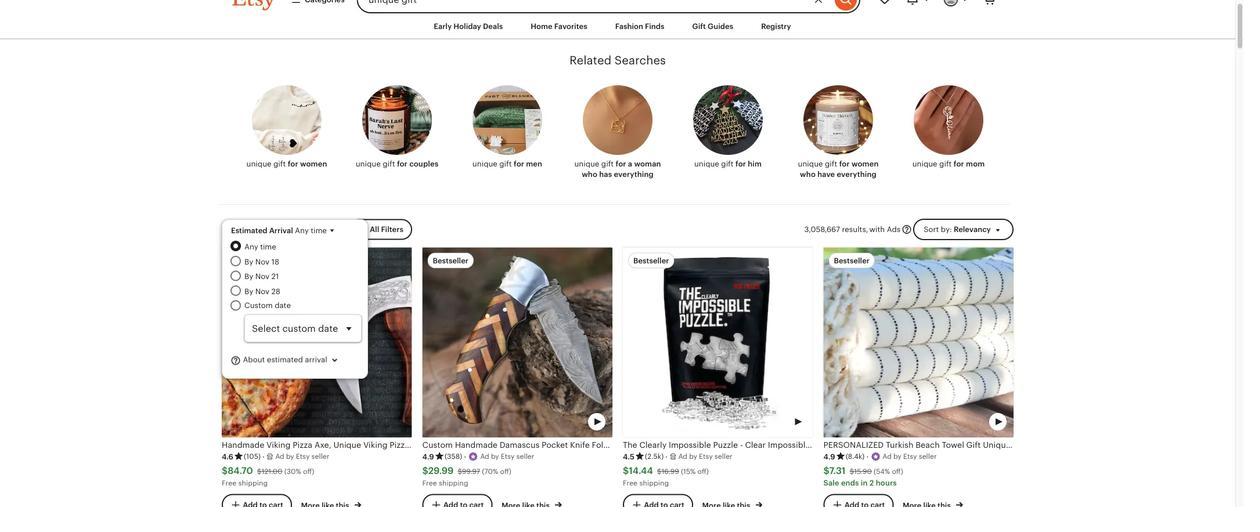 Task type: vqa. For each thing, say whether or not it's contained in the screenshot.
The Realm
no



Task type: locate. For each thing, give the bounding box(es) containing it.
5 for from the left
[[736, 159, 746, 168]]

· right (8.4k)
[[866, 453, 869, 461]]

shipping down the 29.99
[[439, 479, 468, 487]]

free inside $ 14.44 $ 16.99 (15% off) free shipping
[[623, 479, 638, 487]]

by for by nov 28
[[244, 287, 253, 296]]

by inside "link"
[[244, 272, 253, 281]]

29.99
[[428, 466, 454, 476]]

1 b from the left
[[286, 453, 291, 461]]

personalized turkish beach towel gift unique, monogrammed gift for girls weekend trip,  gift for woman who have everything, christmas gifts image
[[823, 247, 1014, 438]]

3 unique from the left
[[472, 159, 497, 168]]

7 unique from the left
[[912, 159, 937, 168]]

b up the hours at bottom
[[893, 453, 898, 461]]

product video element
[[422, 247, 612, 438], [623, 247, 813, 438], [823, 247, 1014, 438]]

a d b y etsy seller for 14.44
[[678, 453, 732, 461]]

by:
[[941, 225, 952, 234]]

0 horizontal spatial time
[[260, 242, 276, 251]]

for for unique gift for women
[[288, 159, 298, 168]]

b up (70%
[[491, 453, 495, 461]]

1 by from the top
[[244, 257, 253, 266]]

unique
[[246, 159, 271, 168], [356, 159, 381, 168], [472, 159, 497, 168], [574, 159, 599, 168], [694, 159, 719, 168], [798, 159, 823, 168], [912, 159, 937, 168]]

(54%
[[874, 468, 890, 475]]

0 horizontal spatial shipping
[[238, 479, 268, 487]]

2 4.9 from the left
[[823, 453, 835, 461]]

4.9 up the 29.99
[[422, 453, 434, 461]]

(358)
[[445, 453, 462, 461]]

about estimated arrival button
[[230, 349, 349, 371]]

guides
[[708, 22, 733, 30]]

4 etsy from the left
[[903, 453, 917, 461]]

home favorites link
[[522, 16, 596, 37]]

a up (54% on the right bottom of the page
[[883, 453, 887, 461]]

1 a d b y etsy seller from the left
[[275, 453, 329, 461]]

a for 29.99
[[480, 453, 485, 461]]

any down estimated
[[244, 242, 258, 251]]

unique gift for men
[[472, 159, 542, 168]]

1 horizontal spatial bestseller
[[633, 256, 669, 265]]

a inside for a woman who has everything
[[628, 159, 632, 168]]

bestseller for 14.44
[[633, 256, 669, 265]]

y
[[290, 453, 294, 461], [495, 453, 499, 461], [693, 453, 697, 461], [898, 453, 901, 461]]

2 free from the left
[[422, 479, 437, 487]]

off) inside $ 7.31 $ 15.90 (54% off) sale ends in 2 hours
[[892, 468, 903, 475]]

2 horizontal spatial product video element
[[823, 247, 1014, 438]]

off) right the (15%
[[698, 468, 709, 475]]

y up the (15%
[[693, 453, 697, 461]]

2 gift from the left
[[383, 159, 395, 168]]

4 y from the left
[[898, 453, 901, 461]]

0 horizontal spatial everything
[[614, 170, 654, 179]]

1 horizontal spatial women
[[852, 159, 879, 168]]

by for by nov 18
[[244, 257, 253, 266]]

sort by: relevancy
[[924, 225, 991, 234]]

a for 7.31
[[883, 453, 887, 461]]

off) right (30% at the bottom of the page
[[303, 468, 314, 475]]

2 d from the left
[[485, 453, 489, 461]]

1 vertical spatial any
[[244, 242, 258, 251]]

product video element for 14.44
[[623, 247, 813, 438]]

b
[[286, 453, 291, 461], [491, 453, 495, 461], [689, 453, 694, 461], [893, 453, 898, 461]]

4 off) from the left
[[892, 468, 903, 475]]

1 everything from the left
[[614, 170, 654, 179]]

1 4.9 from the left
[[422, 453, 434, 461]]

d up (70%
[[485, 453, 489, 461]]

gift for for men
[[499, 159, 512, 168]]

0 horizontal spatial 4.9
[[422, 453, 434, 461]]

bestseller
[[433, 256, 468, 265], [633, 256, 669, 265], [834, 256, 870, 265]]

1 horizontal spatial any
[[295, 226, 309, 235]]

16.99
[[661, 468, 679, 475]]

a d b y etsy seller up the (15%
[[678, 453, 732, 461]]

nov left 18 in the bottom of the page
[[255, 257, 269, 266]]

who left has
[[582, 170, 597, 179]]

1 vertical spatial nov
[[255, 272, 269, 281]]

free down 14.44
[[623, 479, 638, 487]]

3 by from the top
[[244, 287, 253, 296]]

seller for 14.44
[[715, 453, 732, 461]]

5 unique from the left
[[694, 159, 719, 168]]

(8.4k)
[[846, 453, 865, 461]]

by
[[244, 257, 253, 266], [244, 272, 253, 281], [244, 287, 253, 296]]

b up the (15%
[[689, 453, 694, 461]]

0 horizontal spatial unique gift
[[574, 159, 616, 168]]

for for unique gift for men
[[514, 159, 524, 168]]

by nov 28
[[244, 287, 280, 296]]

6 for from the left
[[839, 159, 850, 168]]

7 for from the left
[[954, 159, 964, 168]]

unique gift up have
[[798, 159, 839, 168]]

shipping
[[238, 479, 268, 487], [439, 479, 468, 487], [639, 479, 669, 487]]

0 vertical spatial nov
[[255, 257, 269, 266]]

for inside for a woman who has everything
[[616, 159, 626, 168]]

shipping for 84.70
[[238, 479, 268, 487]]

b for 14.44
[[689, 453, 694, 461]]

b for 29.99
[[491, 453, 495, 461]]

2 unique gift from the left
[[798, 159, 839, 168]]

2 bestseller from the left
[[633, 256, 669, 265]]

3 d from the left
[[683, 453, 687, 461]]

everything inside for women who have everything
[[837, 170, 877, 179]]

unique for for couples
[[356, 159, 381, 168]]

free inside $ 84.70 $ 121.00 (30% off) free shipping
[[222, 479, 236, 487]]

· right (105)
[[262, 453, 265, 461]]

everything
[[614, 170, 654, 179], [837, 170, 877, 179]]

a up (70%
[[480, 453, 485, 461]]

2 off) from the left
[[500, 468, 511, 475]]

3 free from the left
[[623, 479, 638, 487]]

2 who from the left
[[800, 170, 816, 179]]

off) right (54% on the right bottom of the page
[[892, 468, 903, 475]]

bestseller for 7.31
[[834, 256, 870, 265]]

1 for from the left
[[288, 159, 298, 168]]

gift
[[273, 159, 286, 168], [383, 159, 395, 168], [499, 159, 512, 168], [601, 159, 614, 168], [721, 159, 734, 168], [825, 159, 837, 168], [939, 159, 952, 168]]

2 product video element from the left
[[623, 247, 813, 438]]

3 shipping from the left
[[639, 479, 669, 487]]

3,058,667 results,
[[804, 225, 868, 234]]

2 horizontal spatial bestseller
[[834, 256, 870, 265]]

3 off) from the left
[[698, 468, 709, 475]]

2 a d b y etsy seller from the left
[[480, 453, 534, 461]]

2 everything from the left
[[837, 170, 877, 179]]

1 seller from the left
[[311, 453, 329, 461]]

1 d from the left
[[280, 453, 284, 461]]

has
[[599, 170, 612, 179]]

· for 7.31
[[866, 453, 869, 461]]

banner
[[211, 0, 1024, 13]]

d for 7.31
[[887, 453, 892, 461]]

2 · from the left
[[464, 453, 466, 461]]

off) for 14.44
[[698, 468, 709, 475]]

5 gift from the left
[[721, 159, 734, 168]]

1 nov from the top
[[255, 257, 269, 266]]

time up "any time" link
[[311, 226, 327, 235]]

1 bestseller from the left
[[433, 256, 468, 265]]

1 horizontal spatial everything
[[837, 170, 877, 179]]

y for 14.44
[[693, 453, 697, 461]]

shipping down 84.70 at the bottom
[[238, 479, 268, 487]]

3 bestseller from the left
[[834, 256, 870, 265]]

b up (30% at the bottom of the page
[[286, 453, 291, 461]]

nov inside "link"
[[255, 272, 269, 281]]

1 shipping from the left
[[238, 479, 268, 487]]

2 etsy from the left
[[501, 453, 515, 461]]

$ left 99.97
[[422, 466, 428, 476]]

ends
[[841, 479, 859, 487]]

1 women from the left
[[300, 159, 327, 168]]

1 horizontal spatial free
[[422, 479, 437, 487]]

by nov 21 link
[[244, 271, 362, 282]]

4.9 up 7.31
[[823, 453, 835, 461]]

any
[[295, 226, 309, 235], [244, 242, 258, 251]]

menu bar
[[211, 13, 1024, 40]]

$
[[222, 466, 228, 476], [422, 466, 428, 476], [623, 466, 629, 476], [823, 466, 829, 476], [257, 468, 262, 475], [458, 468, 462, 475], [657, 468, 661, 475], [850, 468, 854, 475]]

free inside $ 29.99 $ 99.97 (70% off) free shipping
[[422, 479, 437, 487]]

1 off) from the left
[[303, 468, 314, 475]]

unique gift
[[574, 159, 616, 168], [798, 159, 839, 168]]

y up $ 7.31 $ 15.90 (54% off) sale ends in 2 hours in the right bottom of the page
[[898, 453, 901, 461]]

everything right have
[[837, 170, 877, 179]]

relevancy
[[954, 225, 991, 234]]

1 horizontal spatial shipping
[[439, 479, 468, 487]]

time
[[311, 226, 327, 235], [260, 242, 276, 251]]

by down by nov 18
[[244, 272, 253, 281]]

14.44
[[629, 466, 653, 476]]

0 vertical spatial any
[[295, 226, 309, 235]]

shipping inside $ 14.44 $ 16.99 (15% off) free shipping
[[639, 479, 669, 487]]

2 shipping from the left
[[439, 479, 468, 487]]

2 women from the left
[[852, 159, 879, 168]]

unique for for women
[[246, 159, 271, 168]]

2 horizontal spatial shipping
[[639, 479, 669, 487]]

a left woman
[[628, 159, 632, 168]]

who inside for a woman who has everything
[[582, 170, 597, 179]]

3 a d b y etsy seller from the left
[[678, 453, 732, 461]]

15.90
[[854, 468, 872, 475]]

2 unique from the left
[[356, 159, 381, 168]]

a d b y etsy seller for 84.70
[[275, 453, 329, 461]]

estimated
[[231, 226, 267, 235]]

shipping inside $ 84.70 $ 121.00 (30% off) free shipping
[[238, 479, 268, 487]]

28
[[271, 287, 280, 296]]

early holiday deals link
[[425, 16, 512, 37]]

by down any time
[[244, 257, 253, 266]]

99.97
[[462, 468, 480, 475]]

1 vertical spatial time
[[260, 242, 276, 251]]

off) inside $ 14.44 $ 16.99 (15% off) free shipping
[[698, 468, 709, 475]]

gift for for women
[[273, 159, 286, 168]]

registry link
[[752, 16, 800, 37]]

1 unique gift from the left
[[574, 159, 616, 168]]

1 horizontal spatial unique gift
[[798, 159, 839, 168]]

a d b y etsy seller up (30% at the bottom of the page
[[275, 453, 329, 461]]

0 horizontal spatial women
[[300, 159, 327, 168]]

unique gift up has
[[574, 159, 616, 168]]

ads
[[887, 225, 900, 234]]

2 seller from the left
[[516, 453, 534, 461]]

shipping inside $ 29.99 $ 99.97 (70% off) free shipping
[[439, 479, 468, 487]]

nov left 28
[[255, 287, 269, 296]]

3 product video element from the left
[[823, 247, 1014, 438]]

1 y from the left
[[290, 453, 294, 461]]

$ down 4.5
[[623, 466, 629, 476]]

free down the 29.99
[[422, 479, 437, 487]]

a d b y etsy seller up (54% on the right bottom of the page
[[883, 453, 937, 461]]

gift for for mom
[[939, 159, 952, 168]]

3 y from the left
[[693, 453, 697, 461]]

off)
[[303, 468, 314, 475], [500, 468, 511, 475], [698, 468, 709, 475], [892, 468, 903, 475]]

3 nov from the top
[[255, 287, 269, 296]]

deals
[[483, 22, 503, 30]]

0 vertical spatial time
[[311, 226, 327, 235]]

unique gift for have
[[798, 159, 839, 168]]

shipping for 14.44
[[639, 479, 669, 487]]

y up (30% at the bottom of the page
[[290, 453, 294, 461]]

3 gift from the left
[[499, 159, 512, 168]]

etsy
[[296, 453, 310, 461], [501, 453, 515, 461], [699, 453, 713, 461], [903, 453, 917, 461]]

y for 84.70
[[290, 453, 294, 461]]

6 unique from the left
[[798, 159, 823, 168]]

for for unique gift for couples
[[397, 159, 407, 168]]

d up 121.00
[[280, 453, 284, 461]]

2 for from the left
[[397, 159, 407, 168]]

arrival
[[269, 226, 293, 235]]

0 horizontal spatial who
[[582, 170, 597, 179]]

· right the (358)
[[464, 453, 466, 461]]

free down 84.70 at the bottom
[[222, 479, 236, 487]]

in
[[861, 479, 868, 487]]

a for 84.70
[[275, 453, 280, 461]]

handmade viking pizza axe, unique viking pizza cutter axe with leather sheath, ideal christmas gift for her image
[[222, 247, 412, 438]]

2 by from the top
[[244, 272, 253, 281]]

nov for 21
[[255, 272, 269, 281]]

filters
[[381, 225, 403, 234]]

0 horizontal spatial product video element
[[422, 247, 612, 438]]

seller for 7.31
[[919, 453, 937, 461]]

shipping for 29.99
[[439, 479, 468, 487]]

1 product video element from the left
[[422, 247, 612, 438]]

3 b from the left
[[689, 453, 694, 461]]

4 · from the left
[[866, 453, 869, 461]]

1 etsy from the left
[[296, 453, 310, 461]]

1 horizontal spatial product video element
[[623, 247, 813, 438]]

a d b y etsy seller up (70%
[[480, 453, 534, 461]]

(15%
[[681, 468, 696, 475]]

with
[[869, 225, 885, 234]]

2 horizontal spatial free
[[623, 479, 638, 487]]

3 seller from the left
[[715, 453, 732, 461]]

1 free from the left
[[222, 479, 236, 487]]

holiday
[[454, 22, 481, 30]]

1 gift from the left
[[273, 159, 286, 168]]

2 nov from the top
[[255, 272, 269, 281]]

b for 7.31
[[893, 453, 898, 461]]

who left have
[[800, 170, 816, 179]]

(2.5k)
[[645, 453, 664, 461]]

who
[[582, 170, 597, 179], [800, 170, 816, 179]]

2 vertical spatial nov
[[255, 287, 269, 296]]

4 d from the left
[[887, 453, 892, 461]]

time up by nov 18
[[260, 242, 276, 251]]

1 horizontal spatial 4.9
[[823, 453, 835, 461]]

him
[[748, 159, 762, 168]]

None search field
[[357, 0, 860, 13]]

free
[[222, 479, 236, 487], [422, 479, 437, 487], [623, 479, 638, 487]]

1 vertical spatial by
[[244, 272, 253, 281]]

hours
[[876, 479, 897, 487]]

off) right (70%
[[500, 468, 511, 475]]

0 horizontal spatial bestseller
[[433, 256, 468, 265]]

a d b y etsy seller
[[275, 453, 329, 461], [480, 453, 534, 461], [678, 453, 732, 461], [883, 453, 937, 461]]

unique gift for women
[[246, 159, 327, 168]]

y for 7.31
[[898, 453, 901, 461]]

0 horizontal spatial free
[[222, 479, 236, 487]]

1 unique from the left
[[246, 159, 271, 168]]

3 · from the left
[[665, 453, 668, 461]]

free for 29.99
[[422, 479, 437, 487]]

by nov 18
[[244, 257, 279, 266]]

(105)
[[244, 453, 261, 461]]

etsy for 84.70
[[296, 453, 310, 461]]

a up the (15%
[[678, 453, 683, 461]]

everything down woman
[[614, 170, 654, 179]]

2 vertical spatial by
[[244, 287, 253, 296]]

d up (54% on the right bottom of the page
[[887, 453, 892, 461]]

off) for 84.70
[[303, 468, 314, 475]]

1 who from the left
[[582, 170, 597, 179]]

0 vertical spatial by
[[244, 257, 253, 266]]

3 etsy from the left
[[699, 453, 713, 461]]

· right (2.5k)
[[665, 453, 668, 461]]

nov left "21"
[[255, 272, 269, 281]]

d up the (15%
[[683, 453, 687, 461]]

4 a d b y etsy seller from the left
[[883, 453, 937, 461]]

$ up the sale
[[823, 466, 829, 476]]

by up custom
[[244, 287, 253, 296]]

4 b from the left
[[893, 453, 898, 461]]

2 y from the left
[[495, 453, 499, 461]]

a
[[628, 159, 632, 168], [275, 453, 280, 461], [480, 453, 485, 461], [678, 453, 683, 461], [883, 453, 887, 461]]

any up "any time" link
[[295, 226, 309, 235]]

0 horizontal spatial any
[[244, 242, 258, 251]]

shipping down 14.44
[[639, 479, 669, 487]]

·
[[262, 453, 265, 461], [464, 453, 466, 461], [665, 453, 668, 461], [866, 453, 869, 461]]

$ 29.99 $ 99.97 (70% off) free shipping
[[422, 466, 511, 487]]

time inside select an estimated delivery date option group
[[260, 242, 276, 251]]

7.31
[[829, 466, 846, 476]]

2 b from the left
[[491, 453, 495, 461]]

y up (70%
[[495, 453, 499, 461]]

d for 14.44
[[683, 453, 687, 461]]

estimated arrival any time
[[231, 226, 327, 235]]

7 gift from the left
[[939, 159, 952, 168]]

4 for from the left
[[616, 159, 626, 168]]

4.9
[[422, 453, 434, 461], [823, 453, 835, 461]]

off) inside $ 29.99 $ 99.97 (70% off) free shipping
[[500, 468, 511, 475]]

1 horizontal spatial who
[[800, 170, 816, 179]]

off) inside $ 84.70 $ 121.00 (30% off) free shipping
[[303, 468, 314, 475]]

for
[[288, 159, 298, 168], [397, 159, 407, 168], [514, 159, 524, 168], [616, 159, 626, 168], [736, 159, 746, 168], [839, 159, 850, 168], [954, 159, 964, 168]]

a up 121.00
[[275, 453, 280, 461]]

3 for from the left
[[514, 159, 524, 168]]

women
[[300, 159, 327, 168], [852, 159, 879, 168]]

4 seller from the left
[[919, 453, 937, 461]]

couples
[[409, 159, 438, 168]]



Task type: describe. For each thing, give the bounding box(es) containing it.
fashion
[[615, 22, 643, 30]]

gift for for couples
[[383, 159, 395, 168]]

home favorites
[[531, 22, 587, 30]]

fashion finds link
[[606, 16, 673, 37]]

who inside for women who have everything
[[800, 170, 816, 179]]

for for unique gift for mom
[[954, 159, 964, 168]]

nov for 18
[[255, 257, 269, 266]]

a d b y etsy seller for 29.99
[[480, 453, 534, 461]]

unique gift for who
[[574, 159, 616, 168]]

(30%
[[284, 468, 301, 475]]

· for 29.99
[[464, 453, 466, 461]]

6 gift from the left
[[825, 159, 837, 168]]

4 gift from the left
[[601, 159, 614, 168]]

4.6
[[222, 453, 233, 461]]

unique gift for him
[[694, 159, 762, 168]]

menu bar containing early holiday deals
[[211, 13, 1024, 40]]

unique for for mom
[[912, 159, 937, 168]]

for women who have everything
[[800, 159, 879, 179]]

results,
[[842, 225, 868, 234]]

unique gift for mom
[[912, 159, 985, 168]]

with ads
[[869, 225, 900, 234]]

d for 29.99
[[485, 453, 489, 461]]

unique for for men
[[472, 159, 497, 168]]

$ down the (358)
[[458, 468, 462, 475]]

product video element for 29.99
[[422, 247, 612, 438]]

etsy for 29.99
[[501, 453, 515, 461]]

unique for for him
[[694, 159, 719, 168]]

$ 7.31 $ 15.90 (54% off) sale ends in 2 hours
[[823, 466, 903, 487]]

have
[[817, 170, 835, 179]]

etsy for 7.31
[[903, 453, 917, 461]]

off) for 7.31
[[892, 468, 903, 475]]

4.9 for 7.31
[[823, 453, 835, 461]]

the clearly impossible puzzle - clear impossible jigsaw puzzle acrylic hard puzzles for adults christmas gifts puzzles funny unique puzzles image
[[623, 247, 813, 438]]

product video element for 7.31
[[823, 247, 1014, 438]]

$ down (105)
[[257, 468, 262, 475]]

all filters button
[[349, 219, 412, 240]]

mom
[[966, 159, 985, 168]]

(70%
[[482, 468, 498, 475]]

custom date
[[244, 301, 291, 310]]

sort
[[924, 225, 939, 234]]

Search for anything text field
[[357, 0, 832, 13]]

favorites
[[554, 22, 587, 30]]

custom handmade damascus pocket knife folding knife rose & olive wood handle usa groomsmen gift personalized gift anniversary gift for him image
[[422, 247, 612, 438]]

select an estimated delivery date option group
[[230, 241, 362, 342]]

by nov 28 link
[[244, 286, 362, 297]]

about estimated arrival
[[241, 356, 327, 364]]

home
[[531, 22, 552, 30]]

4.9 for 29.99
[[422, 453, 434, 461]]

$ 14.44 $ 16.99 (15% off) free shipping
[[623, 466, 709, 487]]

any time link
[[244, 241, 362, 252]]

by nov 21
[[244, 272, 279, 281]]

for a woman who has everything
[[582, 159, 661, 179]]

seller for 29.99
[[516, 453, 534, 461]]

everything inside for a woman who has everything
[[614, 170, 654, 179]]

4 unique from the left
[[574, 159, 599, 168]]

men
[[526, 159, 542, 168]]

related searches
[[570, 54, 666, 67]]

84.70
[[228, 466, 253, 476]]

registry
[[761, 22, 791, 30]]

a for 14.44
[[678, 453, 683, 461]]

all filters
[[370, 225, 403, 234]]

related
[[570, 54, 611, 67]]

gift
[[692, 22, 706, 30]]

for for unique gift for him
[[736, 159, 746, 168]]

off) for 29.99
[[500, 468, 511, 475]]

b for 84.70
[[286, 453, 291, 461]]

seller for 84.70
[[311, 453, 329, 461]]

sale
[[823, 479, 839, 487]]

for inside for women who have everything
[[839, 159, 850, 168]]

gift for for him
[[721, 159, 734, 168]]

18
[[271, 257, 279, 266]]

y for 29.99
[[495, 453, 499, 461]]

any time
[[244, 242, 276, 251]]

$ down 4.6
[[222, 466, 228, 476]]

woman
[[634, 159, 661, 168]]

early holiday deals
[[434, 22, 503, 30]]

bestseller for 29.99
[[433, 256, 468, 265]]

by for by nov 21
[[244, 272, 253, 281]]

d for 84.70
[[280, 453, 284, 461]]

date
[[275, 301, 291, 310]]

all
[[370, 225, 379, 234]]

any inside select an estimated delivery date option group
[[244, 242, 258, 251]]

$ 84.70 $ 121.00 (30% off) free shipping
[[222, 466, 314, 487]]

2
[[869, 479, 874, 487]]

arrival
[[305, 356, 327, 364]]

1 horizontal spatial time
[[311, 226, 327, 235]]

free for 14.44
[[623, 479, 638, 487]]

by nov 18 link
[[244, 256, 362, 267]]

etsy for 14.44
[[699, 453, 713, 461]]

estimated
[[267, 356, 303, 364]]

4.5
[[623, 453, 635, 461]]

women inside for women who have everything
[[852, 159, 879, 168]]

3,058,667
[[804, 225, 840, 234]]

about
[[243, 356, 265, 364]]

nov for 28
[[255, 287, 269, 296]]

custom
[[244, 301, 273, 310]]

fashion finds
[[615, 22, 664, 30]]

early
[[434, 22, 452, 30]]

searches
[[615, 54, 666, 67]]

unique gift for couples
[[356, 159, 438, 168]]

gift guides
[[692, 22, 733, 30]]

a d b y etsy seller for 7.31
[[883, 453, 937, 461]]

$ up "ends"
[[850, 468, 854, 475]]

121.00
[[262, 468, 282, 475]]

$ down (2.5k)
[[657, 468, 661, 475]]

free for 84.70
[[222, 479, 236, 487]]

· for 14.44
[[665, 453, 668, 461]]

gift guides link
[[684, 16, 742, 37]]

finds
[[645, 22, 664, 30]]

1 · from the left
[[262, 453, 265, 461]]

21
[[271, 272, 279, 281]]



